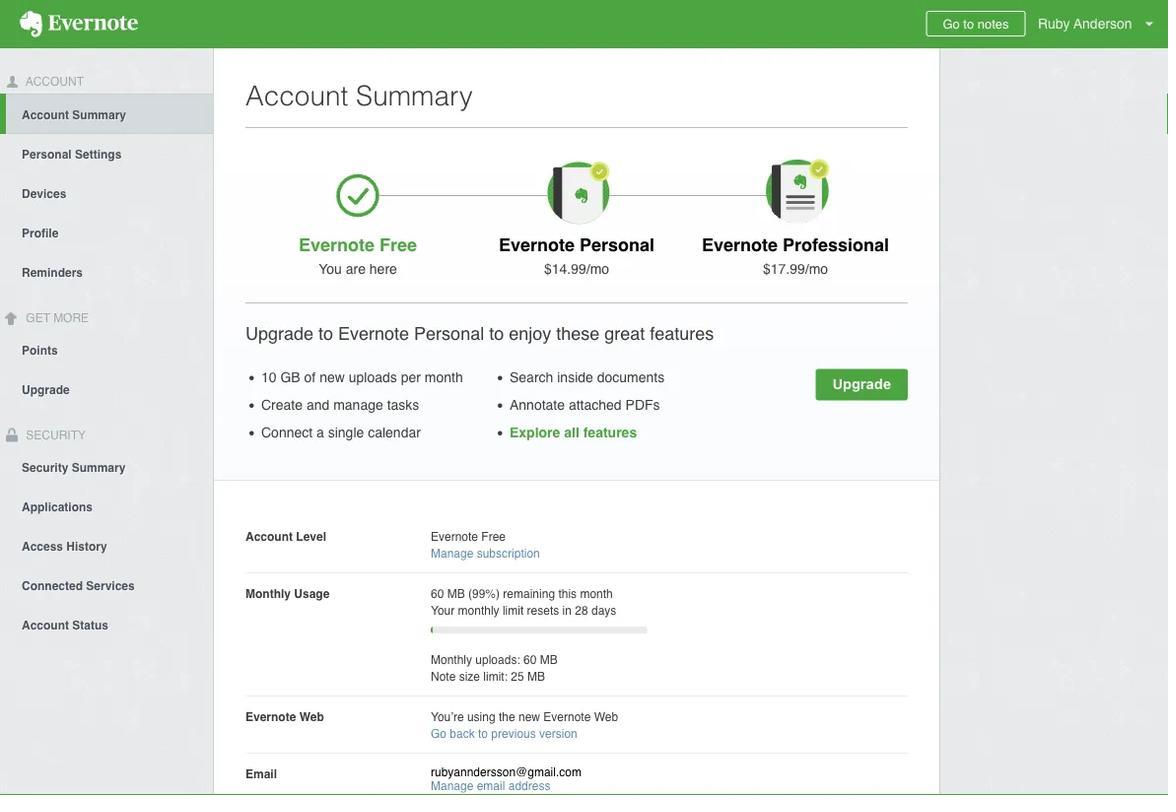 Task type: describe. For each thing, give the bounding box(es) containing it.
2 upgrade link from the left
[[0, 369, 213, 409]]

explore all features
[[510, 425, 637, 441]]

evernote for evernote personal $14.99/ mo
[[499, 235, 575, 255]]

1 web from the left
[[299, 710, 324, 724]]

evernote inside the 'you're using the new evernote web go back to previous version'
[[544, 710, 591, 724]]

search inside documents
[[510, 370, 665, 386]]

connected services
[[22, 579, 135, 593]]

1 upgrade link from the left
[[816, 369, 908, 401]]

these
[[556, 323, 600, 344]]

monthly
[[458, 604, 500, 618]]

are
[[346, 261, 366, 277]]

great
[[605, 323, 645, 344]]

version
[[539, 727, 578, 741]]

limit:
[[484, 670, 508, 684]]

this
[[558, 587, 577, 601]]

notes
[[978, 16, 1009, 31]]

evernote professional $17.99/ mo
[[702, 235, 889, 277]]

mo for professional
[[809, 261, 828, 277]]

a
[[317, 425, 324, 441]]

profile link
[[0, 213, 213, 252]]

days
[[592, 604, 617, 618]]

you're
[[431, 710, 464, 724]]

security for security summary
[[22, 461, 68, 475]]

limit
[[503, 604, 524, 618]]

enjoy
[[509, 323, 551, 344]]

1 horizontal spatial features
[[650, 323, 714, 344]]

here
[[370, 261, 397, 277]]

free for evernote free you are here
[[380, 235, 417, 255]]

calendar
[[368, 425, 421, 441]]

to inside the 'you're using the new evernote web go back to previous version'
[[478, 727, 488, 741]]

manage email address link
[[431, 780, 551, 794]]

rubyanndersson@gmail.com manage email address
[[431, 766, 582, 794]]

monthly uploads: 60 mb note size limit: 25 mb
[[431, 653, 558, 684]]

evernote free manage subscription
[[431, 530, 540, 561]]

access history
[[22, 540, 107, 554]]

per
[[401, 370, 421, 386]]

points link
[[0, 330, 213, 369]]

attached
[[569, 397, 622, 413]]

evernote up uploads
[[338, 323, 409, 344]]

personal inside evernote personal $14.99/ mo
[[580, 235, 655, 255]]

pdfs
[[626, 397, 660, 413]]

security summary link
[[0, 447, 213, 487]]

account summary link
[[6, 93, 213, 134]]

personal settings link
[[0, 134, 213, 173]]

account status
[[22, 619, 108, 632]]

get more
[[23, 311, 89, 325]]

manage inside evernote free manage subscription
[[431, 547, 474, 561]]

reminders link
[[0, 252, 213, 292]]

60 mb (99%) remaining this month your monthly limit resets in 28 days
[[431, 587, 617, 618]]

email
[[246, 768, 277, 781]]

evernote web
[[246, 710, 324, 724]]

points
[[22, 344, 58, 358]]

new for uploads
[[320, 370, 345, 386]]

monthly usage
[[246, 587, 330, 601]]

$17.99/
[[763, 261, 809, 277]]

get
[[26, 311, 50, 325]]

using
[[467, 710, 496, 724]]

of
[[304, 370, 316, 386]]

connected services link
[[0, 565, 213, 605]]

applications
[[22, 500, 93, 514]]

0 horizontal spatial account summary
[[22, 108, 126, 122]]

connect a single calendar
[[261, 425, 421, 441]]

manage
[[333, 397, 383, 413]]

2 horizontal spatial upgrade
[[833, 376, 891, 392]]

usage
[[294, 587, 330, 601]]

evernote for evernote professional $17.99/ mo
[[702, 235, 778, 255]]

evernote link
[[0, 0, 158, 48]]

professional
[[783, 235, 889, 255]]

devices link
[[0, 173, 213, 213]]

go to notes
[[943, 16, 1009, 31]]

0 horizontal spatial upgrade
[[22, 383, 70, 397]]

manage inside rubyanndersson@gmail.com manage email address
[[431, 780, 474, 794]]

annotate
[[510, 397, 565, 413]]

connect
[[261, 425, 313, 441]]

the
[[499, 710, 515, 724]]

to left "enjoy"
[[489, 323, 504, 344]]

60 inside 60 mb (99%) remaining this month your monthly limit resets in 28 days
[[431, 587, 444, 601]]

email
[[477, 780, 505, 794]]

evernote for evernote web
[[246, 710, 296, 724]]

monthly for monthly usage
[[246, 587, 291, 601]]

note
[[431, 670, 456, 684]]

resets
[[527, 604, 559, 618]]

60 inside "monthly uploads: 60 mb note size limit: 25 mb"
[[524, 653, 537, 667]]

$14.99/
[[544, 261, 590, 277]]

access
[[22, 540, 63, 554]]

monthly for monthly uploads: 60 mb note size limit: 25 mb
[[431, 653, 472, 667]]

10
[[261, 370, 277, 386]]



Task type: vqa. For each thing, say whether or not it's contained in the screenshot.
Web
yes



Task type: locate. For each thing, give the bounding box(es) containing it.
create and manage tasks
[[261, 397, 419, 413]]

1 vertical spatial free
[[482, 530, 506, 544]]

access history link
[[0, 526, 213, 565]]

account
[[23, 75, 84, 89], [246, 80, 348, 111], [22, 108, 69, 122], [246, 530, 293, 544], [22, 619, 69, 632]]

mo inside evernote personal $14.99/ mo
[[590, 261, 609, 277]]

go
[[943, 16, 960, 31], [431, 727, 447, 741]]

new inside the 'you're using the new evernote web go back to previous version'
[[519, 710, 540, 724]]

0 horizontal spatial upgrade link
[[0, 369, 213, 409]]

new right the of
[[320, 370, 345, 386]]

uploads
[[349, 370, 397, 386]]

0 horizontal spatial personal
[[22, 148, 72, 162]]

upgrade
[[246, 323, 314, 344], [833, 376, 891, 392], [22, 383, 70, 397]]

0 horizontal spatial web
[[299, 710, 324, 724]]

1 horizontal spatial free
[[482, 530, 506, 544]]

personal up per
[[414, 323, 484, 344]]

1 vertical spatial new
[[519, 710, 540, 724]]

month
[[425, 370, 463, 386], [580, 587, 613, 601]]

2 web from the left
[[594, 710, 618, 724]]

0 vertical spatial personal
[[22, 148, 72, 162]]

profile
[[22, 227, 59, 240]]

evernote inside 'evernote free you are here'
[[299, 235, 375, 255]]

back
[[450, 727, 475, 741]]

1 horizontal spatial mo
[[809, 261, 828, 277]]

0 vertical spatial new
[[320, 370, 345, 386]]

previous
[[491, 727, 536, 741]]

to down using
[[478, 727, 488, 741]]

web
[[299, 710, 324, 724], [594, 710, 618, 724]]

mb right 25
[[528, 670, 545, 684]]

1 vertical spatial mb
[[540, 653, 558, 667]]

monthly
[[246, 587, 291, 601], [431, 653, 472, 667]]

0 vertical spatial month
[[425, 370, 463, 386]]

summary for security summary link
[[72, 461, 126, 475]]

security up security summary
[[23, 429, 86, 442]]

address
[[509, 780, 551, 794]]

to up 10 gb of new uploads per month
[[319, 323, 333, 344]]

mo for personal
[[590, 261, 609, 277]]

evernote up $14.99/
[[499, 235, 575, 255]]

evernote inside evernote personal $14.99/ mo
[[499, 235, 575, 255]]

go left notes
[[943, 16, 960, 31]]

evernote personal $14.99/ mo
[[499, 235, 655, 277]]

features down attached
[[583, 425, 637, 441]]

mb inside 60 mb (99%) remaining this month your monthly limit resets in 28 days
[[447, 587, 465, 601]]

1 vertical spatial manage
[[431, 780, 474, 794]]

1 vertical spatial monthly
[[431, 653, 472, 667]]

mo up these
[[590, 261, 609, 277]]

0 horizontal spatial monthly
[[246, 587, 291, 601]]

subscription
[[477, 547, 540, 561]]

monthly left usage
[[246, 587, 291, 601]]

0 horizontal spatial mo
[[590, 261, 609, 277]]

reminders
[[22, 266, 83, 280]]

web inside the 'you're using the new evernote web go back to previous version'
[[594, 710, 618, 724]]

2 vertical spatial mb
[[528, 670, 545, 684]]

personal up $14.99/
[[580, 235, 655, 255]]

you
[[319, 261, 342, 277]]

1 vertical spatial month
[[580, 587, 613, 601]]

mo down professional
[[809, 261, 828, 277]]

2 mo from the left
[[809, 261, 828, 277]]

0 vertical spatial manage
[[431, 547, 474, 561]]

mb down resets
[[540, 653, 558, 667]]

new
[[320, 370, 345, 386], [519, 710, 540, 724]]

evernote
[[299, 235, 375, 255], [499, 235, 575, 255], [702, 235, 778, 255], [338, 323, 409, 344], [431, 530, 478, 544], [246, 710, 296, 724], [544, 710, 591, 724]]

summary
[[356, 80, 473, 111], [72, 108, 126, 122], [72, 461, 126, 475]]

month up the days
[[580, 587, 613, 601]]

go to notes link
[[926, 11, 1026, 36]]

free for evernote free manage subscription
[[482, 530, 506, 544]]

your
[[431, 604, 455, 618]]

manage left 'email'
[[431, 780, 474, 794]]

free up manage subscription link
[[482, 530, 506, 544]]

evernote up $17.99/
[[702, 235, 778, 255]]

ruby anderson link
[[1033, 0, 1168, 48]]

security up applications
[[22, 461, 68, 475]]

devices
[[22, 187, 66, 201]]

rubyanndersson@gmail.com
[[431, 766, 582, 780]]

new right the
[[519, 710, 540, 724]]

create
[[261, 397, 303, 413]]

1 horizontal spatial personal
[[414, 323, 484, 344]]

connected
[[22, 579, 83, 593]]

1 manage from the top
[[431, 547, 474, 561]]

1 vertical spatial 60
[[524, 653, 537, 667]]

size
[[459, 670, 480, 684]]

mb
[[447, 587, 465, 601], [540, 653, 558, 667], [528, 670, 545, 684]]

anderson
[[1074, 16, 1133, 32]]

manage subscription link
[[431, 547, 540, 561]]

evernote for evernote free manage subscription
[[431, 530, 478, 544]]

1 horizontal spatial 60
[[524, 653, 537, 667]]

(99%)
[[468, 587, 500, 601]]

evernote free you are here
[[299, 235, 417, 277]]

evernote up version in the bottom of the page
[[544, 710, 591, 724]]

1 horizontal spatial upgrade
[[246, 323, 314, 344]]

evernote up manage subscription link
[[431, 530, 478, 544]]

summary for account summary link
[[72, 108, 126, 122]]

month right per
[[425, 370, 463, 386]]

ruby
[[1038, 16, 1070, 32]]

evernote inside evernote professional $17.99/ mo
[[702, 235, 778, 255]]

in
[[563, 604, 572, 618]]

security summary
[[22, 461, 126, 475]]

0 vertical spatial 60
[[431, 587, 444, 601]]

28
[[575, 604, 588, 618]]

60 up 25
[[524, 653, 537, 667]]

upgrade to evernote personal to enjoy these great features
[[246, 323, 714, 344]]

manage up (99%)
[[431, 547, 474, 561]]

1 horizontal spatial go
[[943, 16, 960, 31]]

1 vertical spatial security
[[22, 461, 68, 475]]

applications link
[[0, 487, 213, 526]]

gb
[[280, 370, 300, 386]]

60 up your on the left bottom of page
[[431, 587, 444, 601]]

new for evernote
[[519, 710, 540, 724]]

0 horizontal spatial go
[[431, 727, 447, 741]]

settings
[[75, 148, 122, 162]]

0 horizontal spatial new
[[320, 370, 345, 386]]

month inside 60 mb (99%) remaining this month your monthly limit resets in 28 days
[[580, 587, 613, 601]]

personal up 'devices'
[[22, 148, 72, 162]]

free inside evernote free manage subscription
[[482, 530, 506, 544]]

1 horizontal spatial upgrade link
[[816, 369, 908, 401]]

explore
[[510, 425, 560, 441]]

to left notes
[[964, 16, 974, 31]]

go inside the 'you're using the new evernote web go back to previous version'
[[431, 727, 447, 741]]

more
[[53, 311, 89, 325]]

remaining
[[503, 587, 555, 601]]

features right 'great'
[[650, 323, 714, 344]]

free inside 'evernote free you are here'
[[380, 235, 417, 255]]

monthly up note
[[431, 653, 472, 667]]

1 vertical spatial features
[[583, 425, 637, 441]]

go back to previous version link
[[431, 727, 578, 741]]

0 vertical spatial features
[[650, 323, 714, 344]]

1 mo from the left
[[590, 261, 609, 277]]

0 vertical spatial go
[[943, 16, 960, 31]]

1 horizontal spatial web
[[594, 710, 618, 724]]

annotate attached pdfs
[[510, 397, 660, 413]]

evernote up email on the left of page
[[246, 710, 296, 724]]

upgrade link
[[816, 369, 908, 401], [0, 369, 213, 409]]

1 horizontal spatial month
[[580, 587, 613, 601]]

tasks
[[387, 397, 419, 413]]

2 manage from the top
[[431, 780, 474, 794]]

documents
[[597, 370, 665, 386]]

mo inside evernote professional $17.99/ mo
[[809, 261, 828, 277]]

personal settings
[[22, 148, 122, 162]]

2 vertical spatial personal
[[414, 323, 484, 344]]

0 vertical spatial security
[[23, 429, 86, 442]]

1 vertical spatial go
[[431, 727, 447, 741]]

mo
[[590, 261, 609, 277], [809, 261, 828, 277]]

25
[[511, 670, 524, 684]]

level
[[296, 530, 326, 544]]

2 horizontal spatial personal
[[580, 235, 655, 255]]

account status link
[[0, 605, 213, 644]]

0 vertical spatial monthly
[[246, 587, 291, 601]]

services
[[86, 579, 135, 593]]

all
[[564, 425, 580, 441]]

evernote image
[[0, 11, 158, 37]]

monthly inside "monthly uploads: 60 mb note size limit: 25 mb"
[[431, 653, 472, 667]]

1 horizontal spatial account summary
[[246, 80, 473, 111]]

1 vertical spatial personal
[[580, 235, 655, 255]]

1 horizontal spatial new
[[519, 710, 540, 724]]

explore all features link
[[510, 425, 637, 441]]

0 horizontal spatial 60
[[431, 587, 444, 601]]

you're using the new evernote web go back to previous version
[[431, 710, 618, 741]]

0 horizontal spatial month
[[425, 370, 463, 386]]

evernote for evernote free you are here
[[299, 235, 375, 255]]

0 vertical spatial free
[[380, 235, 417, 255]]

security for security
[[23, 429, 86, 442]]

0 horizontal spatial features
[[583, 425, 637, 441]]

free up here
[[380, 235, 417, 255]]

and
[[307, 397, 330, 413]]

evernote up you
[[299, 235, 375, 255]]

evernote inside evernote free manage subscription
[[431, 530, 478, 544]]

uploads:
[[476, 653, 520, 667]]

go down you're
[[431, 727, 447, 741]]

0 horizontal spatial free
[[380, 235, 417, 255]]

inside
[[557, 370, 593, 386]]

1 horizontal spatial monthly
[[431, 653, 472, 667]]

history
[[66, 540, 107, 554]]

ruby anderson
[[1038, 16, 1133, 32]]

0 vertical spatial mb
[[447, 587, 465, 601]]

mb up your on the left bottom of page
[[447, 587, 465, 601]]

single
[[328, 425, 364, 441]]



